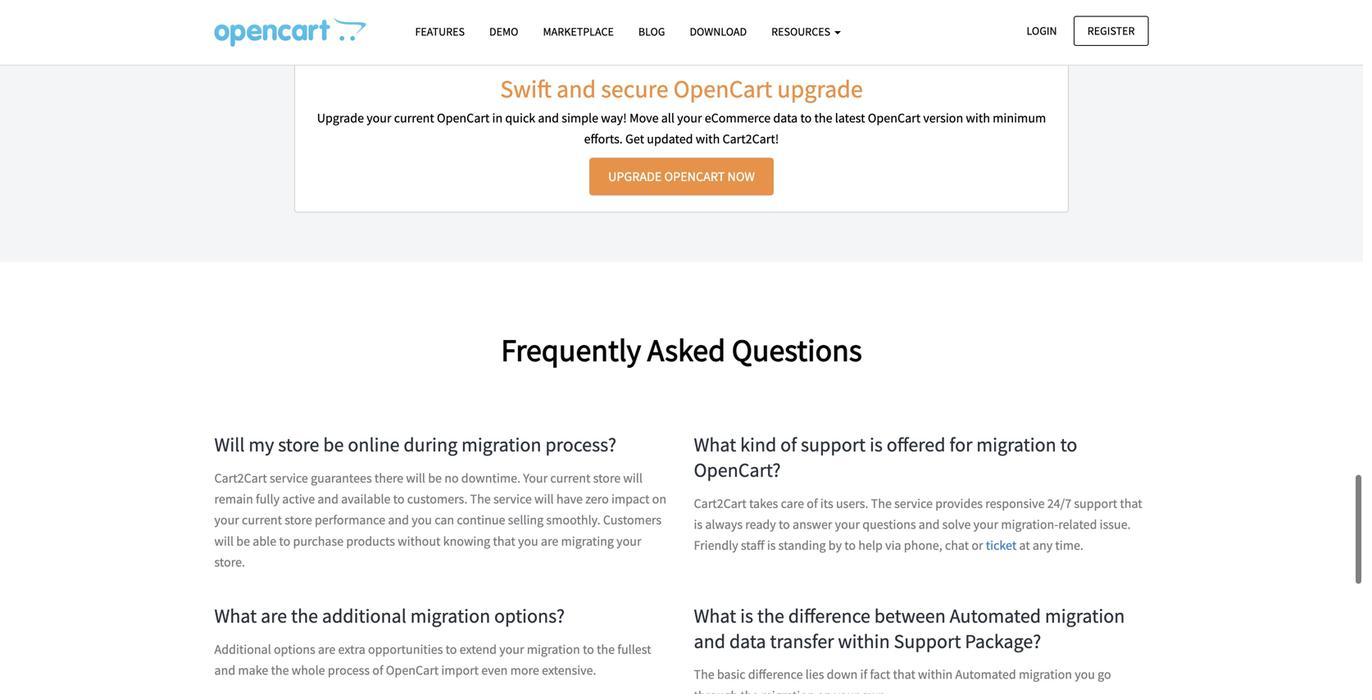 Task type: vqa. For each thing, say whether or not it's contained in the screenshot.
the What within the WHAT KIND OF SUPPORT IS OFFERED FOR MIGRATION TO OPENCART?
yes



Task type: locate. For each thing, give the bounding box(es) containing it.
the left the latest
[[815, 110, 833, 126]]

via
[[886, 538, 902, 554]]

0 horizontal spatial you
[[412, 512, 432, 529]]

2 vertical spatial of
[[372, 662, 383, 679]]

0 horizontal spatial be
[[236, 533, 250, 550]]

2 horizontal spatial the
[[871, 496, 892, 512]]

takes
[[749, 496, 778, 512]]

what inside what is the difference between automated migration and data transfer within support package?
[[694, 604, 737, 628]]

and down additional
[[214, 662, 235, 679]]

1 horizontal spatial within
[[918, 667, 953, 683]]

of right the process
[[372, 662, 383, 679]]

1 vertical spatial automated
[[956, 667, 1016, 683]]

difference up "transfer"
[[789, 604, 871, 628]]

service up active
[[270, 470, 308, 487]]

you down selling
[[518, 533, 538, 550]]

1 horizontal spatial data
[[773, 110, 798, 126]]

that inside cart2cart takes care of its users. the service provides responsive 24/7 support that is always ready to answer your questions and solve your migration-related issue. friendly staff is standing by to help via phone, chat or
[[1120, 496, 1143, 512]]

data
[[773, 110, 798, 126], [730, 629, 766, 654]]

register
[[1088, 23, 1135, 38]]

is
[[870, 433, 883, 457], [694, 517, 703, 533], [767, 538, 776, 554], [740, 604, 754, 628]]

2 horizontal spatial you
[[1075, 667, 1095, 683]]

2 horizontal spatial are
[[541, 533, 559, 550]]

0 vertical spatial support
[[801, 433, 866, 457]]

able
[[253, 533, 276, 550]]

data inside the swift and secure opencart upgrade upgrade your current opencart in quick and simple way! move all your ecommerce data to the latest opencart version with minimum efforts. get updated with cart2cart!
[[773, 110, 798, 126]]

0 horizontal spatial current
[[242, 512, 282, 529]]

what for what are the additional migration options?
[[214, 604, 257, 628]]

0 horizontal spatial upgrade
[[317, 110, 364, 126]]

be
[[323, 433, 344, 457], [428, 470, 442, 487], [236, 533, 250, 550]]

with
[[966, 110, 990, 126], [696, 131, 720, 147]]

migration right the for
[[977, 433, 1057, 457]]

0 vertical spatial current
[[394, 110, 434, 126]]

1 horizontal spatial support
[[1074, 496, 1118, 512]]

options
[[274, 641, 315, 658]]

0 vertical spatial on
[[652, 491, 667, 508]]

the up continue
[[470, 491, 491, 508]]

are
[[541, 533, 559, 550], [261, 604, 287, 628], [318, 641, 336, 658]]

are up 'options'
[[261, 604, 287, 628]]

fullest
[[618, 641, 651, 658]]

support
[[801, 433, 866, 457], [1074, 496, 1118, 512]]

difference
[[789, 604, 871, 628], [748, 667, 803, 683]]

cart2cart inside cart2cart takes care of its users. the service provides responsive 24/7 support that is always ready to answer your questions and solve your migration-related issue. friendly staff is standing by to help via phone, chat or
[[694, 496, 747, 512]]

automated up package?
[[950, 604, 1041, 628]]

1 vertical spatial store
[[593, 470, 621, 487]]

cart2cart up remain
[[214, 470, 267, 487]]

available
[[341, 491, 391, 508]]

0 vertical spatial are
[[541, 533, 559, 550]]

opencart up ecommerce
[[674, 73, 773, 104]]

own.
[[862, 688, 889, 694]]

cart2cart!
[[723, 131, 779, 147]]

migration up extensive.
[[527, 641, 580, 658]]

1 vertical spatial be
[[428, 470, 442, 487]]

cart2cart up always on the bottom right
[[694, 496, 747, 512]]

automated inside the basic difference lies down if fact that within automated migration you go through the migration on your own.
[[956, 667, 1016, 683]]

difference left 'lies' on the bottom of the page
[[748, 667, 803, 683]]

of inside the what kind of support is offered for migration to opencart?
[[781, 433, 797, 457]]

support up 'related'
[[1074, 496, 1118, 512]]

1 horizontal spatial that
[[893, 667, 916, 683]]

more
[[510, 662, 539, 679]]

0 horizontal spatial within
[[838, 629, 890, 654]]

of right 'kind'
[[781, 433, 797, 457]]

2 horizontal spatial be
[[428, 470, 442, 487]]

no
[[445, 470, 459, 487]]

0 vertical spatial upgrade
[[317, 110, 364, 126]]

0 vertical spatial data
[[773, 110, 798, 126]]

0 horizontal spatial service
[[270, 470, 308, 487]]

during
[[404, 433, 458, 457]]

1 horizontal spatial you
[[518, 533, 538, 550]]

migration inside the what kind of support is offered for migration to opencart?
[[977, 433, 1057, 457]]

will
[[406, 470, 426, 487], [623, 470, 643, 487], [535, 491, 554, 508], [214, 533, 234, 550]]

that inside the basic difference lies down if fact that within automated migration you go through the migration on your own.
[[893, 667, 916, 683]]

0 vertical spatial store
[[278, 433, 319, 457]]

1 horizontal spatial on
[[817, 688, 832, 694]]

that down selling
[[493, 533, 516, 550]]

migration up go
[[1045, 604, 1125, 628]]

knowing
[[443, 533, 490, 550]]

0 horizontal spatial that
[[493, 533, 516, 550]]

0 horizontal spatial support
[[801, 433, 866, 457]]

or
[[972, 538, 984, 554]]

latest
[[835, 110, 865, 126]]

within up if
[[838, 629, 890, 654]]

is left always on the bottom right
[[694, 517, 703, 533]]

2 horizontal spatial service
[[895, 496, 933, 512]]

0 horizontal spatial on
[[652, 491, 667, 508]]

automated down package?
[[956, 667, 1016, 683]]

1 vertical spatial support
[[1074, 496, 1118, 512]]

store right my
[[278, 433, 319, 457]]

whole
[[292, 662, 325, 679]]

1 vertical spatial on
[[817, 688, 832, 694]]

0 vertical spatial within
[[838, 629, 890, 654]]

process
[[328, 662, 370, 679]]

data up cart2cart!
[[773, 110, 798, 126]]

the up 'options'
[[291, 604, 318, 628]]

2 vertical spatial current
[[242, 512, 282, 529]]

the up the questions at the bottom of the page
[[871, 496, 892, 512]]

you up without
[[412, 512, 432, 529]]

1 horizontal spatial are
[[318, 641, 336, 658]]

down
[[827, 667, 858, 683]]

1 horizontal spatial be
[[323, 433, 344, 457]]

service up selling
[[494, 491, 532, 508]]

within down support
[[918, 667, 953, 683]]

migration
[[462, 433, 542, 457], [977, 433, 1057, 457], [410, 604, 490, 628], [1045, 604, 1125, 628], [527, 641, 580, 658], [1019, 667, 1072, 683], [761, 688, 815, 694]]

migration down 'lies' on the bottom of the page
[[761, 688, 815, 694]]

solve
[[943, 517, 971, 533]]

support up its
[[801, 433, 866, 457]]

data up basic
[[730, 629, 766, 654]]

frequently
[[501, 331, 641, 370]]

customers.
[[407, 491, 468, 508]]

1 vertical spatial are
[[261, 604, 287, 628]]

extend
[[460, 641, 497, 658]]

0 vertical spatial automated
[[950, 604, 1041, 628]]

1 horizontal spatial upgrade
[[608, 169, 662, 185]]

always
[[705, 517, 743, 533]]

blog
[[639, 24, 665, 39]]

2 horizontal spatial of
[[807, 496, 818, 512]]

1 vertical spatial within
[[918, 667, 953, 683]]

2 horizontal spatial that
[[1120, 496, 1143, 512]]

1 vertical spatial difference
[[748, 667, 803, 683]]

the inside cart2cart takes care of its users. the service provides responsive 24/7 support that is always ready to answer your questions and solve your migration-related issue. friendly staff is standing by to help via phone, chat or
[[871, 496, 892, 512]]

be up guarantees on the left of page
[[323, 433, 344, 457]]

make
[[238, 662, 268, 679]]

staff
[[741, 538, 765, 554]]

1 vertical spatial that
[[493, 533, 516, 550]]

fact
[[870, 667, 891, 683]]

offered
[[887, 433, 946, 457]]

if
[[861, 667, 868, 683]]

its
[[821, 496, 834, 512]]

ticket link
[[986, 538, 1017, 554]]

lies
[[806, 667, 824, 683]]

1 horizontal spatial of
[[781, 433, 797, 457]]

1 horizontal spatial the
[[694, 667, 715, 683]]

0 horizontal spatial of
[[372, 662, 383, 679]]

ready
[[746, 517, 776, 533]]

way!
[[601, 110, 627, 126]]

support
[[894, 629, 961, 654]]

guarantees
[[311, 470, 372, 487]]

cart2cart inside the cart2cart service guarantees there will be no downtime. your current store will remain fully active and available to customers. the service will have zero impact on your current store performance and you can continue selling smoothly. customers will be able to purchase products without knowing that you are migrating your store.
[[214, 470, 267, 487]]

1 horizontal spatial with
[[966, 110, 990, 126]]

online
[[348, 433, 400, 457]]

my
[[249, 433, 274, 457]]

on inside the basic difference lies down if fact that within automated migration you go through the migration on your own.
[[817, 688, 832, 694]]

0 horizontal spatial cart2cart
[[214, 470, 267, 487]]

be left able
[[236, 533, 250, 550]]

2 vertical spatial you
[[1075, 667, 1095, 683]]

provides
[[936, 496, 983, 512]]

and inside cart2cart takes care of its users. the service provides responsive 24/7 support that is always ready to answer your questions and solve your migration-related issue. friendly staff is standing by to help via phone, chat or
[[919, 517, 940, 533]]

responsive
[[986, 496, 1045, 512]]

1 vertical spatial data
[[730, 629, 766, 654]]

demo link
[[477, 17, 531, 46]]

and up basic
[[694, 629, 726, 654]]

migrating
[[561, 533, 614, 550]]

cart2cart for what kind of support is offered for migration to opencart?
[[694, 496, 747, 512]]

is right 'staff'
[[767, 538, 776, 554]]

that inside the cart2cart service guarantees there will be no downtime. your current store will remain fully active and available to customers. the service will have zero impact on your current store performance and you can continue selling smoothly. customers will be able to purchase products without knowing that you are migrating your store.
[[493, 533, 516, 550]]

1 vertical spatial with
[[696, 131, 720, 147]]

to right able
[[279, 533, 290, 550]]

upgrade opencart now link
[[590, 158, 774, 196]]

on right impact
[[652, 491, 667, 508]]

the down basic
[[741, 688, 759, 694]]

to down the upgrade
[[801, 110, 812, 126]]

0 horizontal spatial the
[[470, 491, 491, 508]]

with down ecommerce
[[696, 131, 720, 147]]

0 vertical spatial of
[[781, 433, 797, 457]]

related
[[1059, 517, 1097, 533]]

0 vertical spatial with
[[966, 110, 990, 126]]

any
[[1033, 538, 1053, 554]]

what up basic
[[694, 604, 737, 628]]

service inside cart2cart takes care of its users. the service provides responsive 24/7 support that is always ready to answer your questions and solve your migration-related issue. friendly staff is standing by to help via phone, chat or
[[895, 496, 933, 512]]

0 horizontal spatial data
[[730, 629, 766, 654]]

process?
[[546, 433, 617, 457]]

will down your
[[535, 491, 554, 508]]

your
[[523, 470, 548, 487]]

1 vertical spatial current
[[550, 470, 591, 487]]

1 horizontal spatial cart2cart
[[694, 496, 747, 512]]

the inside the basic difference lies down if fact that within automated migration you go through the migration on your own.
[[741, 688, 759, 694]]

are down the smoothly.
[[541, 533, 559, 550]]

of left its
[[807, 496, 818, 512]]

for
[[950, 433, 973, 457]]

questions
[[863, 517, 916, 533]]

on down 'lies' on the bottom of the page
[[817, 688, 832, 694]]

migration-
[[1001, 517, 1059, 533]]

difference inside the basic difference lies down if fact that within automated migration you go through the migration on your own.
[[748, 667, 803, 683]]

store down active
[[285, 512, 312, 529]]

within
[[838, 629, 890, 654], [918, 667, 953, 683]]

what up additional
[[214, 604, 257, 628]]

0 vertical spatial that
[[1120, 496, 1143, 512]]

you inside the basic difference lies down if fact that within automated migration you go through the migration on your own.
[[1075, 667, 1095, 683]]

with right the version
[[966, 110, 990, 126]]

are left extra
[[318, 641, 336, 658]]

demo
[[489, 24, 519, 39]]

1 vertical spatial cart2cart
[[694, 496, 747, 512]]

store.
[[214, 554, 245, 571]]

the up through
[[694, 667, 715, 683]]

within inside what is the difference between automated migration and data transfer within support package?
[[838, 629, 890, 654]]

will up impact
[[623, 470, 643, 487]]

and down guarantees on the left of page
[[318, 491, 339, 508]]

1 vertical spatial of
[[807, 496, 818, 512]]

opencart left 'in' on the left top of page
[[437, 110, 490, 126]]

selling
[[508, 512, 544, 529]]

24/7
[[1048, 496, 1072, 512]]

what inside the what kind of support is offered for migration to opencart?
[[694, 433, 737, 457]]

that right fact
[[893, 667, 916, 683]]

is up basic
[[740, 604, 754, 628]]

the
[[815, 110, 833, 126], [291, 604, 318, 628], [757, 604, 785, 628], [597, 641, 615, 658], [271, 662, 289, 679], [741, 688, 759, 694]]

ticket
[[986, 538, 1017, 554]]

what is the difference between automated migration and data transfer within support package?
[[694, 604, 1125, 654]]

opencart down opportunities
[[386, 662, 439, 679]]

the up "transfer"
[[757, 604, 785, 628]]

be left no
[[428, 470, 442, 487]]

0 vertical spatial difference
[[789, 604, 871, 628]]

of
[[781, 433, 797, 457], [807, 496, 818, 512], [372, 662, 383, 679]]

import
[[441, 662, 479, 679]]

download link
[[678, 17, 759, 46]]

is left "offered"
[[870, 433, 883, 457]]

service up the questions at the bottom of the page
[[895, 496, 933, 512]]

to up 24/7
[[1061, 433, 1078, 457]]

what up opencart?
[[694, 433, 737, 457]]

opencart down 'updated'
[[665, 169, 725, 185]]

2 vertical spatial that
[[893, 667, 916, 683]]

on inside the cart2cart service guarantees there will be no downtime. your current store will remain fully active and available to customers. the service will have zero impact on your current store performance and you can continue selling smoothly. customers will be able to purchase products without knowing that you are migrating your store.
[[652, 491, 667, 508]]

you left go
[[1075, 667, 1095, 683]]

store up zero
[[593, 470, 621, 487]]

0 vertical spatial cart2cart
[[214, 470, 267, 487]]

you
[[412, 512, 432, 529], [518, 533, 538, 550], [1075, 667, 1095, 683]]

resources
[[772, 24, 833, 39]]

what for what is the difference between automated migration and data transfer within support package?
[[694, 604, 737, 628]]

2 horizontal spatial current
[[550, 470, 591, 487]]

automated
[[950, 604, 1041, 628], [956, 667, 1016, 683]]

upgrade
[[778, 73, 863, 104]]

and up the phone,
[[919, 517, 940, 533]]

1 horizontal spatial current
[[394, 110, 434, 126]]

that up issue.
[[1120, 496, 1143, 512]]

2 vertical spatial are
[[318, 641, 336, 658]]



Task type: describe. For each thing, give the bounding box(es) containing it.
the left fullest
[[597, 641, 615, 658]]

fully
[[256, 491, 280, 508]]

what are the additional migration options?
[[214, 604, 565, 628]]

to right by
[[845, 538, 856, 554]]

there
[[375, 470, 404, 487]]

opencart - cart2cart migration image
[[214, 17, 366, 47]]

features
[[415, 24, 465, 39]]

0 horizontal spatial with
[[696, 131, 720, 147]]

migration inside what is the difference between automated migration and data transfer within support package?
[[1045, 604, 1125, 628]]

blog link
[[626, 17, 678, 46]]

version
[[923, 110, 964, 126]]

login link
[[1013, 16, 1071, 46]]

zero
[[586, 491, 609, 508]]

is inside the what kind of support is offered for migration to opencart?
[[870, 433, 883, 457]]

smoothly.
[[546, 512, 601, 529]]

additional options are extra opportunities to extend your migration to the fullest and make the whole process of opencart import even more extensive.
[[214, 641, 651, 679]]

will right there
[[406, 470, 426, 487]]

help
[[859, 538, 883, 554]]

the inside the swift and secure opencart upgrade upgrade your current opencart in quick and simple way! move all your ecommerce data to the latest opencart version with minimum efforts. get updated with cart2cart!
[[815, 110, 833, 126]]

through
[[694, 688, 738, 694]]

at
[[1019, 538, 1030, 554]]

will
[[214, 433, 245, 457]]

quick
[[505, 110, 536, 126]]

current inside the swift and secure opencart upgrade upgrade your current opencart in quick and simple way! move all your ecommerce data to the latest opencart version with minimum efforts. get updated with cart2cart!
[[394, 110, 434, 126]]

remain
[[214, 491, 253, 508]]

1 horizontal spatial service
[[494, 491, 532, 508]]

support inside cart2cart takes care of its users. the service provides responsive 24/7 support that is always ready to answer your questions and solve your migration-related issue. friendly staff is standing by to help via phone, chat or
[[1074, 496, 1118, 512]]

opencart right the latest
[[868, 110, 921, 126]]

continue
[[457, 512, 505, 529]]

answer
[[793, 517, 833, 533]]

opportunities
[[368, 641, 443, 658]]

the inside the cart2cart service guarantees there will be no downtime. your current store will remain fully active and available to customers. the service will have zero impact on your current store performance and you can continue selling smoothly. customers will be able to purchase products without knowing that you are migrating your store.
[[470, 491, 491, 508]]

your inside additional options are extra opportunities to extend your migration to the fullest and make the whole process of opencart import even more extensive.
[[499, 641, 524, 658]]

of inside cart2cart takes care of its users. the service provides responsive 24/7 support that is always ready to answer your questions and solve your migration-related issue. friendly staff is standing by to help via phone, chat or
[[807, 496, 818, 512]]

difference inside what is the difference between automated migration and data transfer within support package?
[[789, 604, 871, 628]]

2 vertical spatial be
[[236, 533, 250, 550]]

and inside what is the difference between automated migration and data transfer within support package?
[[694, 629, 726, 654]]

opencart inside additional options are extra opportunities to extend your migration to the fullest and make the whole process of opencart import even more extensive.
[[386, 662, 439, 679]]

what for what kind of support is offered for migration to opencart?
[[694, 433, 737, 457]]

cart2cart for will my store be online during migration process?
[[214, 470, 267, 487]]

the down 'options'
[[271, 662, 289, 679]]

1 vertical spatial you
[[518, 533, 538, 550]]

options?
[[494, 604, 565, 628]]

to up import
[[446, 641, 457, 658]]

within inside the basic difference lies down if fact that within automated migration you go through the migration on your own.
[[918, 667, 953, 683]]

between
[[875, 604, 946, 628]]

login
[[1027, 23, 1057, 38]]

the basic difference lies down if fact that within automated migration you go through the migration on your own.
[[694, 667, 1112, 694]]

extensive.
[[542, 662, 596, 679]]

to up extensive.
[[583, 641, 594, 658]]

are inside additional options are extra opportunities to extend your migration to the fullest and make the whole process of opencart import even more extensive.
[[318, 641, 336, 658]]

support inside the what kind of support is offered for migration to opencart?
[[801, 433, 866, 457]]

even
[[482, 662, 508, 679]]

register link
[[1074, 16, 1149, 46]]

products
[[346, 533, 395, 550]]

additional
[[322, 604, 407, 628]]

kind
[[740, 433, 777, 457]]

opencart?
[[694, 458, 781, 483]]

and inside additional options are extra opportunities to extend your migration to the fullest and make the whole process of opencart import even more extensive.
[[214, 662, 235, 679]]

transfer
[[770, 629, 834, 654]]

upgrade opencart now
[[608, 169, 755, 185]]

users.
[[836, 496, 869, 512]]

asked
[[648, 331, 726, 370]]

upgrade inside the swift and secure opencart upgrade upgrade your current opencart in quick and simple way! move all your ecommerce data to the latest opencart version with minimum efforts. get updated with cart2cart!
[[317, 110, 364, 126]]

without
[[398, 533, 441, 550]]

migration up downtime.
[[462, 433, 542, 457]]

2 vertical spatial store
[[285, 512, 312, 529]]

marketplace
[[543, 24, 614, 39]]

swift and secure opencart upgrade upgrade your current opencart in quick and simple way! move all your ecommerce data to the latest opencart version with minimum efforts. get updated with cart2cart!
[[317, 73, 1046, 147]]

phone,
[[904, 538, 943, 554]]

secure
[[601, 73, 669, 104]]

get
[[626, 131, 644, 147]]

by
[[829, 538, 842, 554]]

have
[[557, 491, 583, 508]]

package?
[[965, 629, 1042, 654]]

0 horizontal spatial are
[[261, 604, 287, 628]]

to inside the swift and secure opencart upgrade upgrade your current opencart in quick and simple way! move all your ecommerce data to the latest opencart version with minimum efforts. get updated with cart2cart!
[[801, 110, 812, 126]]

basic
[[717, 667, 746, 683]]

cart2cart takes care of its users. the service provides responsive 24/7 support that is always ready to answer your questions and solve your migration-related issue. friendly staff is standing by to help via phone, chat or
[[694, 496, 1143, 554]]

will up store.
[[214, 533, 234, 550]]

is inside what is the difference between automated migration and data transfer within support package?
[[740, 604, 754, 628]]

downtime.
[[461, 470, 521, 487]]

will my store be online during migration process?
[[214, 433, 617, 457]]

migration up extend
[[410, 604, 490, 628]]

chat
[[945, 538, 969, 554]]

simple
[[562, 110, 599, 126]]

performance
[[315, 512, 385, 529]]

go
[[1098, 667, 1112, 683]]

the inside what is the difference between automated migration and data transfer within support package?
[[757, 604, 785, 628]]

and up simple
[[557, 73, 596, 104]]

1 vertical spatial upgrade
[[608, 169, 662, 185]]

swift
[[500, 73, 552, 104]]

are inside the cart2cart service guarantees there will be no downtime. your current store will remain fully active and available to customers. the service will have zero impact on your current store performance and you can continue selling smoothly. customers will be able to purchase products without knowing that you are migrating your store.
[[541, 533, 559, 550]]

of inside additional options are extra opportunities to extend your migration to the fullest and make the whole process of opencart import even more extensive.
[[372, 662, 383, 679]]

what kind of support is offered for migration to opencart?
[[694, 433, 1078, 483]]

data inside what is the difference between automated migration and data transfer within support package?
[[730, 629, 766, 654]]

your inside the basic difference lies down if fact that within automated migration you go through the migration on your own.
[[834, 688, 859, 694]]

extra
[[338, 641, 365, 658]]

download
[[690, 24, 747, 39]]

and right quick at the top left of the page
[[538, 110, 559, 126]]

care
[[781, 496, 804, 512]]

minimum
[[993, 110, 1046, 126]]

resources link
[[759, 17, 853, 46]]

move
[[630, 110, 659, 126]]

additional
[[214, 641, 271, 658]]

can
[[435, 512, 454, 529]]

the inside the basic difference lies down if fact that within automated migration you go through the migration on your own.
[[694, 667, 715, 683]]

customers
[[603, 512, 662, 529]]

questions
[[732, 331, 862, 370]]

0 vertical spatial you
[[412, 512, 432, 529]]

migration down package?
[[1019, 667, 1072, 683]]

ticket at any time.
[[986, 538, 1084, 554]]

impact
[[612, 491, 650, 508]]

to down there
[[393, 491, 405, 508]]

migration inside additional options are extra opportunities to extend your migration to the fullest and make the whole process of opencart import even more extensive.
[[527, 641, 580, 658]]

0 vertical spatial be
[[323, 433, 344, 457]]

to down the care
[[779, 517, 790, 533]]

to inside the what kind of support is offered for migration to opencart?
[[1061, 433, 1078, 457]]

and up without
[[388, 512, 409, 529]]

automated inside what is the difference between automated migration and data transfer within support package?
[[950, 604, 1041, 628]]

ecommerce
[[705, 110, 771, 126]]



